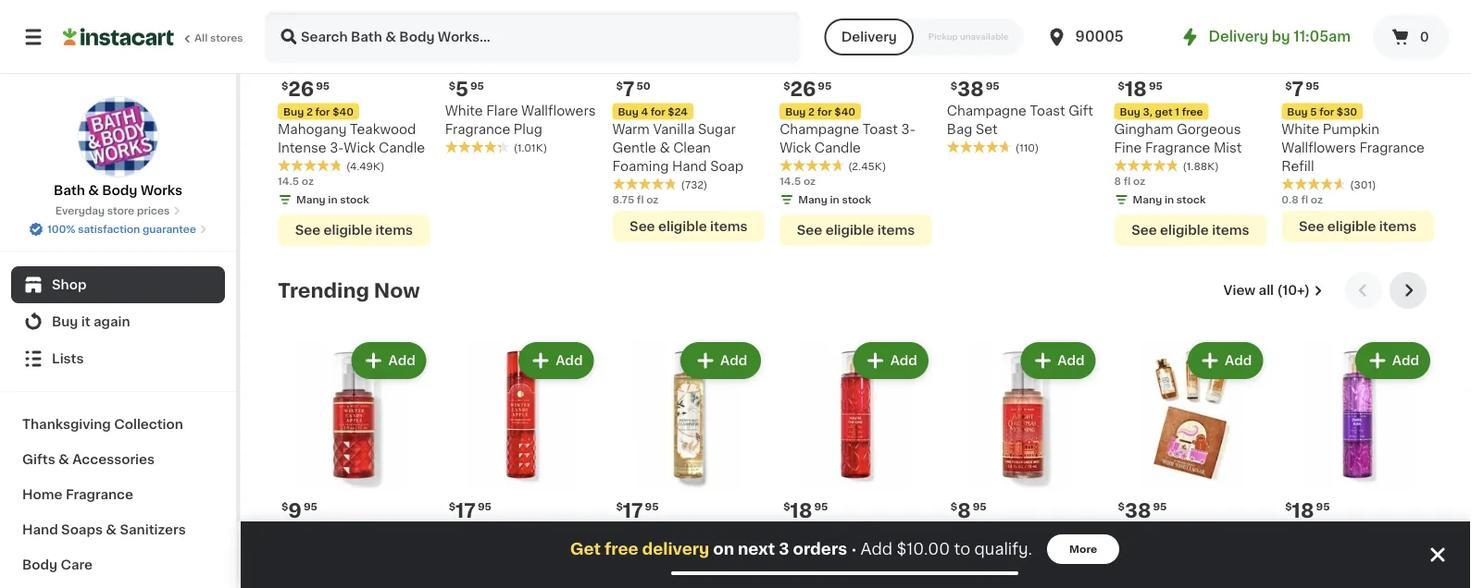 Task type: vqa. For each thing, say whether or not it's contained in the screenshot.
Red
no



Task type: locate. For each thing, give the bounding box(es) containing it.
candle inside mahogany teakwood intense 3-wick candle
[[379, 142, 425, 155]]

oz right 8.75
[[646, 196, 659, 206]]

shop link
[[11, 267, 225, 304]]

get for gingham gorgeous fine fragrance mist
[[1155, 107, 1173, 117]]

many down the 8 fl oz
[[1133, 196, 1162, 206]]

0 horizontal spatial set
[[976, 123, 998, 136]]

1 $ 26 95 from the left
[[281, 80, 330, 100]]

& left 'clean'
[[660, 142, 670, 155]]

1 horizontal spatial $ 38 95
[[1118, 502, 1167, 521]]

body care link
[[11, 548, 225, 583]]

0 horizontal spatial 8
[[957, 502, 971, 521]]

fine inside snowflakes & cashmere fine fragrance mist
[[683, 563, 710, 576]]

0 vertical spatial hand
[[672, 160, 707, 173]]

0 horizontal spatial 26
[[288, 80, 314, 100]]

$ 18 95 for gingham
[[1118, 80, 1163, 100]]

8 down gingham
[[1114, 177, 1121, 187]]

38 for champagne toast gift bag set
[[957, 80, 984, 100]]

0 vertical spatial set
[[976, 123, 998, 136]]

see eligible items down (732)
[[630, 221, 748, 234]]

1 many in stock from the left
[[296, 196, 369, 206]]

buy 3, get 1 free for gingham gorgeous fine fragrance mist
[[1120, 107, 1203, 117]]

$ 17 95 for snowflakes
[[616, 502, 659, 521]]

26 up champagne toast 3- wick candle
[[790, 80, 816, 100]]

1 horizontal spatial 2
[[808, 107, 815, 117]]

2 wick from the left
[[780, 142, 811, 155]]

white for buy 5 for $30
[[1282, 123, 1320, 136]]

warm for warm vanilla sugar gentle & clean foaming hand soap
[[612, 123, 650, 136]]

toast for 38
[[1030, 105, 1065, 118]]

1 horizontal spatial set
[[1142, 545, 1164, 558]]

see eligible items button for wick
[[278, 215, 430, 247]]

14.5 for champagne toast 3- wick candle
[[780, 177, 801, 187]]

mist down delivery in the left bottom of the page
[[681, 582, 709, 589]]

free for snowflakes & cashmere fine fragrance mist's add button
[[680, 529, 701, 539]]

in down champagne toast 3- wick candle
[[830, 196, 839, 206]]

0 vertical spatial warm
[[612, 123, 650, 136]]

1 wick from the left
[[344, 142, 375, 155]]

soap
[[710, 160, 744, 173]]

warm inside 'warm vanilla sugar gift box set 1 each'
[[1114, 526, 1152, 539]]

fragrance down candy
[[476, 563, 541, 576]]

2 17 from the left
[[623, 502, 643, 521]]

0 horizontal spatial delivery
[[841, 31, 897, 44]]

in for fragrance
[[1165, 196, 1174, 206]]

0 horizontal spatial 17
[[456, 502, 476, 521]]

5 up white flare wallflowers fragrance plug
[[456, 80, 468, 100]]

1 horizontal spatial fl
[[1124, 177, 1131, 187]]

None search field
[[265, 11, 801, 63]]

eligible
[[658, 221, 707, 234], [1328, 221, 1376, 234], [324, 225, 372, 238], [826, 225, 874, 238], [1160, 225, 1209, 238]]

stock down (2.45k)
[[842, 196, 871, 206]]

$ 38 95 inside product group
[[1118, 502, 1167, 521]]

1 horizontal spatial warm
[[1114, 526, 1152, 539]]

1 horizontal spatial vanilla
[[1155, 526, 1197, 539]]

$ 26 95 up mahogany
[[281, 80, 330, 100]]

3 for from the left
[[651, 107, 665, 117]]

body left care
[[22, 559, 58, 572]]

product group containing 38
[[1114, 340, 1267, 575]]

fragrance inside white pumpkin wallflowers fragrance refill
[[1360, 142, 1425, 155]]

$ 38 95 up box
[[1118, 502, 1167, 521]]

stock down (1.88k)
[[1177, 196, 1206, 206]]

champagne inside champagne toast 3- wick candle
[[780, 123, 859, 136]]

95
[[316, 81, 330, 91], [470, 81, 484, 91], [818, 81, 832, 91], [1149, 81, 1163, 91], [986, 81, 1000, 91], [1306, 81, 1319, 91], [304, 503, 317, 513], [478, 503, 491, 513], [814, 503, 828, 513], [1153, 503, 1167, 513], [645, 503, 659, 513], [973, 503, 987, 513], [1316, 503, 1330, 513]]

3 stock from the left
[[1177, 196, 1206, 206]]

$ inside $ 8 95
[[951, 503, 957, 513]]

0 vertical spatial 3-
[[901, 123, 916, 136]]

toast inside champagne toast gift bag set
[[1030, 105, 1065, 118]]

many down "intense" at the left of page
[[296, 196, 326, 206]]

0 horizontal spatial 7
[[623, 80, 635, 100]]

(4.49k)
[[346, 162, 385, 172]]

26 for mahogany
[[288, 80, 314, 100]]

service type group
[[825, 19, 1024, 56]]

item carousel region
[[278, 273, 1434, 589]]

fine right one
[[881, 545, 909, 558]]

1 14.5 oz from the left
[[278, 177, 314, 187]]

1 7 from the left
[[623, 80, 635, 100]]

95 inside the $ 7 95
[[1306, 81, 1319, 91]]

bag
[[947, 123, 972, 136]]

white
[[445, 105, 483, 118], [1282, 123, 1320, 136]]

delivery for delivery by 11:05am
[[1209, 30, 1268, 44]]

2 stock from the left
[[842, 196, 871, 206]]

all
[[194, 33, 208, 43]]

set right bag
[[976, 123, 998, 136]]

3 many in stock from the left
[[1133, 196, 1206, 206]]

1 $40 from the left
[[333, 107, 354, 117]]

$40 up champagne toast 3- wick candle
[[835, 107, 856, 117]]

thanksgiving collection link
[[11, 407, 225, 443]]

0 vertical spatial vanilla
[[653, 123, 695, 136]]

1 horizontal spatial $ 26 95
[[783, 80, 832, 100]]

eligible up 'trending now'
[[324, 225, 372, 238]]

white inside white pumpkin wallflowers fragrance refill
[[1282, 123, 1320, 136]]

3, for bright christmas morning travel size fine fragrance mist
[[976, 529, 985, 539]]

all stores link
[[63, 11, 244, 63]]

1 vertical spatial wallflowers
[[1282, 142, 1356, 155]]

fragrance inside snowflakes & cashmere fine fragrance mist
[[612, 582, 678, 589]]

$ 8 95
[[951, 502, 987, 521]]

0 horizontal spatial sugar
[[698, 123, 736, 136]]

eligible down (732)
[[658, 221, 707, 234]]

95 inside $ 5 95
[[470, 81, 484, 91]]

for for warm
[[651, 107, 665, 117]]

2 $ 26 95 from the left
[[783, 80, 832, 100]]

home fragrance
[[22, 489, 133, 502]]

0 horizontal spatial $ 17 95
[[449, 502, 491, 521]]

0 horizontal spatial 2
[[306, 107, 313, 117]]

bright
[[947, 545, 986, 558]]

white inside white flare wallflowers fragrance plug
[[445, 105, 483, 118]]

fragrance down cashmere
[[612, 582, 678, 589]]

(2.45k)
[[848, 162, 886, 172]]

3 many from the left
[[1133, 196, 1162, 206]]

candle down teakwood at the left of page
[[379, 142, 425, 155]]

stock down (4.49k)
[[340, 196, 369, 206]]

2 2 from the left
[[808, 107, 815, 117]]

1 horizontal spatial wick
[[780, 142, 811, 155]]

& left on
[[690, 545, 700, 558]]

fragrance up (1.88k)
[[1145, 142, 1210, 155]]

& inside the gifts & accessories link
[[58, 454, 69, 467]]

0 button
[[1373, 15, 1449, 59]]

add for winter candy apple fine fragrance mist
[[556, 355, 583, 368]]

eligible down (2.45k)
[[826, 225, 874, 238]]

5 add button from the left
[[1022, 345, 1094, 378]]

fragrance down "flare"
[[445, 123, 510, 136]]

1 horizontal spatial toast
[[1030, 105, 1065, 118]]

champagne for buy 2 for $40
[[780, 123, 859, 136]]

see for champagne toast 3- wick candle
[[797, 225, 822, 238]]

2 many in stock from the left
[[798, 196, 871, 206]]

champagne up (2.45k)
[[780, 123, 859, 136]]

3,
[[1143, 107, 1153, 117], [306, 529, 316, 539], [474, 529, 483, 539], [808, 529, 818, 539], [641, 529, 651, 539], [976, 529, 985, 539], [1310, 529, 1320, 539]]

see for white pumpkin wallflowers fragrance refill
[[1299, 221, 1324, 234]]

1 vertical spatial champagne
[[780, 123, 859, 136]]

0 vertical spatial sugar
[[698, 123, 736, 136]]

1 horizontal spatial many
[[798, 196, 828, 206]]

fragrance up hand soaps & sanitizers
[[66, 489, 133, 502]]

free for bright christmas morning travel size fine fragrance mist add button
[[1015, 529, 1036, 539]]

1 horizontal spatial buy 2 for $40
[[785, 107, 856, 117]]

1 for seventh add button from the left
[[1342, 529, 1347, 539]]

$ 38 95
[[951, 80, 1000, 100], [1118, 502, 1167, 521]]

see for mahogany teakwood intense 3-wick candle
[[295, 225, 320, 238]]

mist down apple
[[544, 563, 573, 576]]

4 add button from the left
[[855, 345, 927, 378]]

$ 38 95 up bag
[[951, 80, 1000, 100]]

delivery
[[1209, 30, 1268, 44], [841, 31, 897, 44]]

2 7 from the left
[[1292, 80, 1304, 100]]

& inside warm vanilla sugar gentle & clean foaming hand soap
[[660, 142, 670, 155]]

champagne up bag
[[947, 105, 1027, 118]]

in down mahogany teakwood intense 3-wick candle in the top of the page
[[328, 196, 338, 206]]

candy
[[491, 545, 534, 558]]

0 vertical spatial white
[[445, 105, 483, 118]]

3, for gingham gorgeous fine fragrance mist
[[1143, 107, 1153, 117]]

items up now
[[375, 225, 413, 238]]

0 horizontal spatial many
[[296, 196, 326, 206]]

& right the gifts
[[58, 454, 69, 467]]

eligible for mist
[[1160, 225, 1209, 238]]

wallflowers inside white flare wallflowers fragrance plug
[[521, 105, 596, 118]]

buy 2 for $40 up champagne toast 3- wick candle
[[785, 107, 856, 117]]

& inside bath & body works link
[[88, 184, 99, 197]]

1 horizontal spatial hand
[[672, 160, 707, 173]]

2 horizontal spatial in
[[1165, 196, 1174, 206]]

3 in from the left
[[1165, 196, 1174, 206]]

& right soaps
[[106, 524, 117, 537]]

wallflowers up "refill"
[[1282, 142, 1356, 155]]

oz for $ 18 95
[[1133, 177, 1145, 187]]

fragrance inside the bright christmas morning travel size fine fragrance mist
[[978, 582, 1043, 589]]

body up store
[[102, 184, 137, 197]]

26
[[288, 80, 314, 100], [790, 80, 816, 100]]

1 horizontal spatial 18
[[1125, 80, 1147, 100]]

eligible for refill
[[1328, 221, 1376, 234]]

fine down morning
[[947, 582, 975, 589]]

& right bath
[[88, 184, 99, 197]]

17 up winter
[[456, 502, 476, 521]]

buy 4 for $24
[[618, 107, 688, 117]]

14.5 down champagne toast 3- wick candle
[[780, 177, 801, 187]]

3-
[[901, 123, 916, 136], [330, 142, 344, 155]]

1 2 from the left
[[306, 107, 313, 117]]

delivery inside 'link'
[[1209, 30, 1268, 44]]

many in stock down (4.49k)
[[296, 196, 369, 206]]

1 17 from the left
[[456, 502, 476, 521]]

& for bath & body works
[[88, 184, 99, 197]]

0 vertical spatial $ 38 95
[[951, 80, 1000, 100]]

items
[[710, 221, 748, 234], [1379, 221, 1417, 234], [375, 225, 413, 238], [877, 225, 915, 238], [1212, 225, 1250, 238]]

fine for winter candy apple fine fragrance mist
[[445, 563, 473, 576]]

fine down delivery in the left bottom of the page
[[683, 563, 710, 576]]

mist inside snowflakes & cashmere fine fragrance mist
[[681, 582, 709, 589]]

buy 2 for $40 up mahogany
[[283, 107, 354, 117]]

lists link
[[11, 341, 225, 378]]

fragrance inside white flare wallflowers fragrance plug
[[445, 123, 510, 136]]

1 horizontal spatial body
[[102, 184, 137, 197]]

add for you're the one fine fragrance mist
[[890, 355, 917, 368]]

eligible down '(301)'
[[1328, 221, 1376, 234]]

2 many from the left
[[798, 196, 828, 206]]

1 horizontal spatial 3-
[[901, 123, 916, 136]]

& inside snowflakes & cashmere fine fragrance mist
[[690, 545, 700, 558]]

warm inside warm vanilla sugar gentle & clean foaming hand soap
[[612, 123, 650, 136]]

apple
[[537, 545, 575, 558]]

items down white pumpkin wallflowers fragrance refill
[[1379, 221, 1417, 234]]

many down champagne toast 3- wick candle
[[798, 196, 828, 206]]

buy 2 for $40
[[283, 107, 354, 117], [785, 107, 856, 117]]

see eligible items button down (732)
[[612, 212, 765, 243]]

26 up mahogany
[[288, 80, 314, 100]]

wallflowers for 5
[[521, 105, 596, 118]]

buy for champagne toast 3- wick candle
[[785, 107, 806, 117]]

0 horizontal spatial $40
[[333, 107, 354, 117]]

2 add button from the left
[[521, 345, 592, 378]]

see eligible items button down (1.88k)
[[1114, 215, 1267, 247]]

7 left 50
[[623, 80, 635, 100]]

0 vertical spatial toast
[[1030, 105, 1065, 118]]

1 vertical spatial toast
[[863, 123, 898, 136]]

1 horizontal spatial 14.5 oz
[[780, 177, 816, 187]]

for for white
[[1320, 107, 1334, 117]]

1 inside 'warm vanilla sugar gift box set 1 each'
[[1114, 563, 1119, 573]]

store
[[107, 206, 134, 216]]

7 for warm vanilla sugar gentle & clean foaming hand soap
[[623, 80, 635, 100]]

2 horizontal spatial fl
[[1301, 196, 1308, 206]]

buy for mahogany teakwood intense 3-wick candle
[[283, 107, 304, 117]]

buy for white pumpkin wallflowers fragrance refill
[[1287, 107, 1308, 117]]

1 horizontal spatial $40
[[835, 107, 856, 117]]

1 horizontal spatial 38
[[1125, 502, 1151, 521]]

(10+)
[[1277, 285, 1310, 298]]

everyday store prices link
[[55, 204, 181, 218]]

1 horizontal spatial many in stock
[[798, 196, 871, 206]]

0 horizontal spatial 5
[[456, 80, 468, 100]]

1 vertical spatial sugar
[[1200, 526, 1238, 539]]

1 vertical spatial warm
[[1114, 526, 1152, 539]]

many in stock down the 8 fl oz
[[1133, 196, 1206, 206]]

pumpkin
[[1323, 123, 1380, 136]]

$ 5 95
[[449, 80, 484, 100]]

8 inside product group
[[957, 502, 971, 521]]

see eligible items up 'trending now'
[[295, 225, 413, 238]]

0 horizontal spatial fl
[[637, 196, 644, 206]]

1 buy 2 for $40 from the left
[[283, 107, 354, 117]]

0 horizontal spatial 18
[[790, 502, 812, 521]]

body
[[102, 184, 137, 197], [22, 559, 58, 572]]

1 for from the left
[[315, 107, 330, 117]]

bath & body works logo image
[[77, 96, 159, 178]]

add for snowflakes & cashmere fine fragrance mist
[[722, 355, 749, 368]]

see for warm vanilla sugar gentle & clean foaming hand soap
[[630, 221, 655, 234]]

5 down the $ 7 95
[[1310, 107, 1317, 117]]

for up champagne toast 3- wick candle
[[817, 107, 832, 117]]

many for wick
[[798, 196, 828, 206]]

1 vertical spatial vanilla
[[1155, 526, 1197, 539]]

1 14.5 from the left
[[278, 177, 299, 187]]

fl right 0.8 on the right of the page
[[1301, 196, 1308, 206]]

fine inside winter candy apple fine fragrance mist
[[445, 563, 473, 576]]

white down $ 5 95
[[445, 105, 483, 118]]

travel
[[1004, 563, 1042, 576]]

2 14.5 from the left
[[780, 177, 801, 187]]

sugar inside 'warm vanilla sugar gift box set 1 each'
[[1200, 526, 1238, 539]]

warm vanilla sugar gift box set 1 each
[[1114, 526, 1266, 573]]

17 up snowflakes
[[623, 502, 643, 521]]

1 horizontal spatial 5
[[1310, 107, 1317, 117]]

1 horizontal spatial gift
[[1241, 526, 1266, 539]]

wick inside mahogany teakwood intense 3-wick candle
[[344, 142, 375, 155]]

instacart logo image
[[63, 26, 174, 48]]

fragrance inside winter candy apple fine fragrance mist
[[476, 563, 541, 576]]

wick
[[344, 142, 375, 155], [780, 142, 811, 155]]

3, for you're the one fine fragrance mist
[[808, 529, 818, 539]]

see eligible items down (2.45k)
[[797, 225, 915, 238]]

set up each
[[1142, 545, 1164, 558]]

0 horizontal spatial candle
[[379, 142, 425, 155]]

hand down 'clean'
[[672, 160, 707, 173]]

snowflakes
[[612, 545, 687, 558]]

0 horizontal spatial $ 18 95
[[783, 502, 828, 521]]

for right 4
[[651, 107, 665, 117]]

see eligible items button down '(301)'
[[1282, 212, 1434, 243]]

items down (2.45k)
[[877, 225, 915, 238]]

see eligible items button
[[612, 212, 765, 243], [1282, 212, 1434, 243], [278, 215, 430, 247], [780, 215, 932, 247], [1114, 215, 1267, 247]]

see eligible items for refill
[[1299, 221, 1417, 234]]

flare
[[486, 105, 518, 118]]

1 for add button for you're the one fine fragrance mist
[[841, 529, 845, 539]]

1 horizontal spatial 7
[[1292, 80, 1304, 100]]

for up mahogany
[[315, 107, 330, 117]]

1 vertical spatial 8
[[957, 502, 971, 521]]

white pumpkin wallflowers fragrance refill
[[1282, 123, 1425, 173]]

see eligible items for &
[[630, 221, 748, 234]]

fragrance down orders
[[780, 563, 845, 576]]

0 vertical spatial wallflowers
[[521, 105, 596, 118]]

in
[[328, 196, 338, 206], [830, 196, 839, 206], [1165, 196, 1174, 206]]

2 $ 17 95 from the left
[[616, 502, 659, 521]]

0 horizontal spatial body
[[22, 559, 58, 572]]

eligible down (1.88k)
[[1160, 225, 1209, 238]]

0 vertical spatial gift
[[1069, 105, 1093, 118]]

many in stock down (2.45k)
[[798, 196, 871, 206]]

3- down mahogany
[[330, 142, 344, 155]]

2 up mahogany
[[306, 107, 313, 117]]

1 horizontal spatial in
[[830, 196, 839, 206]]

see
[[630, 221, 655, 234], [1299, 221, 1324, 234], [295, 225, 320, 238], [797, 225, 822, 238], [1132, 225, 1157, 238]]

view
[[1224, 285, 1256, 298]]

1
[[1175, 107, 1180, 117], [339, 529, 343, 539], [506, 529, 510, 539], [841, 529, 845, 539], [673, 529, 678, 539], [1008, 529, 1012, 539], [1342, 529, 1347, 539], [1114, 563, 1119, 573]]

3 add button from the left
[[685, 345, 759, 378]]

$ 26 95 for mahogany teakwood intense 3-wick candle
[[281, 80, 330, 100]]

vanilla inside 'warm vanilla sugar gift box set 1 each'
[[1155, 526, 1197, 539]]

38 inside product group
[[1125, 502, 1151, 521]]

champagne
[[947, 105, 1027, 118], [780, 123, 859, 136]]

1 horizontal spatial 17
[[623, 502, 643, 521]]

fl down gingham
[[1124, 177, 1131, 187]]

2 horizontal spatial stock
[[1177, 196, 1206, 206]]

14.5 oz
[[278, 177, 314, 187], [780, 177, 816, 187]]

14.5
[[278, 177, 299, 187], [780, 177, 801, 187]]

oz down gingham
[[1133, 177, 1145, 187]]

gingham
[[1114, 123, 1173, 136]]

toast inside champagne toast 3- wick candle
[[863, 123, 898, 136]]

fine down winter
[[445, 563, 473, 576]]

1 vertical spatial body
[[22, 559, 58, 572]]

fine inside the 'gingham gorgeous fine fragrance mist'
[[1114, 142, 1142, 155]]

winter candy apple fine fragrance mist
[[445, 545, 575, 576]]

1 horizontal spatial sugar
[[1200, 526, 1238, 539]]

delivery button
[[825, 19, 914, 56]]

fl for $ 7 95
[[1301, 196, 1308, 206]]

0 vertical spatial 5
[[456, 80, 468, 100]]

1 vertical spatial set
[[1142, 545, 1164, 558]]

vanilla
[[653, 123, 695, 136], [1155, 526, 1197, 539]]

1 vertical spatial white
[[1282, 123, 1320, 136]]

everyday store prices
[[55, 206, 170, 216]]

0 horizontal spatial 14.5 oz
[[278, 177, 314, 187]]

items down soap
[[710, 221, 748, 234]]

0 horizontal spatial gift
[[1069, 105, 1093, 118]]

1 stock from the left
[[340, 196, 369, 206]]

fine for snowflakes & cashmere fine fragrance mist
[[683, 563, 710, 576]]

2 for 3-
[[306, 107, 313, 117]]

3- left bag
[[901, 123, 916, 136]]

•
[[851, 542, 857, 557]]

0 horizontal spatial hand
[[22, 524, 58, 537]]

0 horizontal spatial 14.5
[[278, 177, 299, 187]]

1 for mist see eligible items button
[[1175, 107, 1180, 117]]

1 candle from the left
[[379, 142, 425, 155]]

white down the buy 5 for $30
[[1282, 123, 1320, 136]]

sugar for warm vanilla sugar gift box set 1 each
[[1200, 526, 1238, 539]]

0 horizontal spatial champagne
[[780, 123, 859, 136]]

0 horizontal spatial vanilla
[[653, 123, 695, 136]]

fl for $ 18 95
[[1124, 177, 1131, 187]]

2 $40 from the left
[[835, 107, 856, 117]]

$ 17 95 up snowflakes
[[616, 502, 659, 521]]

hand down home
[[22, 524, 58, 537]]

see eligible items button for candle
[[780, 215, 932, 247]]

1 add button from the left
[[353, 345, 425, 378]]

toast up (2.45k)
[[863, 123, 898, 136]]

0 horizontal spatial toast
[[863, 123, 898, 136]]

0 horizontal spatial white
[[445, 105, 483, 118]]

3, for snowflakes & cashmere fine fragrance mist
[[641, 529, 651, 539]]

see eligible items button down (2.45k)
[[780, 215, 932, 247]]

0 horizontal spatial wallflowers
[[521, 105, 596, 118]]

0 horizontal spatial warm
[[612, 123, 650, 136]]

1 vertical spatial 5
[[1310, 107, 1317, 117]]

2
[[306, 107, 313, 117], [808, 107, 815, 117]]

fl for $ 7 50
[[637, 196, 644, 206]]

1 horizontal spatial 26
[[790, 80, 816, 100]]

2 buy 2 for $40 from the left
[[785, 107, 856, 117]]

vanilla inside warm vanilla sugar gentle & clean foaming hand soap
[[653, 123, 695, 136]]

2 horizontal spatial many
[[1133, 196, 1162, 206]]

lists
[[52, 353, 84, 366]]

0 horizontal spatial buy 2 for $40
[[283, 107, 354, 117]]

fragrance down "travel"
[[978, 582, 1043, 589]]

1 $ 17 95 from the left
[[449, 502, 491, 521]]

mist inside the 'gingham gorgeous fine fragrance mist'
[[1214, 142, 1242, 155]]

0 vertical spatial 8
[[1114, 177, 1121, 187]]

2 candle from the left
[[815, 142, 861, 155]]

1 horizontal spatial champagne
[[947, 105, 1027, 118]]

2 in from the left
[[830, 196, 839, 206]]

5
[[456, 80, 468, 100], [1310, 107, 1317, 117]]

stock
[[340, 196, 369, 206], [842, 196, 871, 206], [1177, 196, 1206, 206]]

candle up (2.45k)
[[815, 142, 861, 155]]

mist down size
[[1046, 582, 1075, 589]]

8 up to
[[957, 502, 971, 521]]

stores
[[210, 33, 243, 43]]

0 vertical spatial champagne
[[947, 105, 1027, 118]]

prices
[[137, 206, 170, 216]]

product group
[[278, 0, 430, 247], [612, 0, 765, 243], [780, 0, 932, 247], [1114, 0, 1267, 247], [1282, 0, 1434, 243], [278, 340, 430, 589], [445, 340, 598, 589], [612, 340, 765, 589], [780, 340, 932, 589], [947, 340, 1099, 589], [1114, 340, 1267, 575], [1282, 340, 1434, 589]]

sugar inside warm vanilla sugar gentle & clean foaming hand soap
[[698, 123, 736, 136]]

mahogany teakwood intense 3-wick candle
[[278, 123, 425, 155]]

2 14.5 oz from the left
[[780, 177, 816, 187]]

18
[[1125, 80, 1147, 100], [790, 502, 812, 521], [1292, 502, 1314, 521]]

0 horizontal spatial $ 38 95
[[951, 80, 1000, 100]]

orders
[[793, 542, 847, 558]]

26 for champagne
[[790, 80, 816, 100]]

fine inside you're the one fine fragrance mist
[[881, 545, 909, 558]]

1 in from the left
[[328, 196, 338, 206]]

delivery inside button
[[841, 31, 897, 44]]

1 vertical spatial $ 38 95
[[1118, 502, 1167, 521]]

0 vertical spatial 38
[[957, 80, 984, 100]]

bright christmas morning travel size fine fragrance mist
[[947, 545, 1075, 589]]

★★★★★
[[445, 141, 510, 154], [445, 141, 510, 154], [947, 141, 1012, 154], [947, 141, 1012, 154], [278, 160, 343, 173], [278, 160, 343, 173], [780, 160, 844, 173], [780, 160, 844, 173], [1114, 160, 1179, 173], [1114, 160, 1179, 173], [612, 178, 677, 191], [612, 178, 677, 191], [1282, 178, 1346, 191], [1282, 178, 1346, 191]]

many in stock for wick
[[798, 196, 871, 206]]

gentle
[[612, 142, 656, 155]]

get for bright christmas morning travel size fine fragrance mist
[[988, 529, 1005, 539]]

2 26 from the left
[[790, 80, 816, 100]]

100% satisfaction guarantee button
[[29, 218, 207, 237]]

1 26 from the left
[[288, 80, 314, 100]]

mist inside winter candy apple fine fragrance mist
[[544, 563, 573, 576]]

for for mahogany
[[315, 107, 330, 117]]

2 horizontal spatial many in stock
[[1133, 196, 1206, 206]]

3- inside mahogany teakwood intense 3-wick candle
[[330, 142, 344, 155]]

1 many from the left
[[296, 196, 326, 206]]

champagne inside champagne toast gift bag set
[[947, 105, 1027, 118]]

14.5 down "intense" at the left of page
[[278, 177, 299, 187]]

warm up box
[[1114, 526, 1152, 539]]

1 vertical spatial gift
[[1241, 526, 1266, 539]]

mist down one
[[848, 563, 876, 576]]

4 for from the left
[[1320, 107, 1334, 117]]

$ 17 95 up winter
[[449, 502, 491, 521]]

0 horizontal spatial $ 26 95
[[281, 80, 330, 100]]

stock for mist
[[1177, 196, 1206, 206]]

0 horizontal spatial in
[[328, 196, 338, 206]]

wick inside champagne toast 3- wick candle
[[780, 142, 811, 155]]

oz down champagne toast 3- wick candle
[[804, 177, 816, 187]]

wallflowers
[[521, 105, 596, 118], [1282, 142, 1356, 155]]

1 horizontal spatial 14.5
[[780, 177, 801, 187]]

1 horizontal spatial candle
[[815, 142, 861, 155]]

3- inside champagne toast 3- wick candle
[[901, 123, 916, 136]]

38 up box
[[1125, 502, 1151, 521]]

$ inside the $ 9 95
[[281, 503, 288, 513]]

mist down gorgeous
[[1214, 142, 1242, 155]]

(1.01k)
[[514, 144, 547, 154]]

for left $30
[[1320, 107, 1334, 117]]

thanksgiving
[[22, 418, 111, 431]]

14.5 oz for mahogany teakwood intense 3-wick candle
[[278, 177, 314, 187]]

2 horizontal spatial 18
[[1292, 502, 1314, 521]]

14.5 oz down "intense" at the left of page
[[278, 177, 314, 187]]

see eligible items button up 'trending now'
[[278, 215, 430, 247]]

get for you're the one fine fragrance mist
[[820, 529, 838, 539]]

mist inside the bright christmas morning travel size fine fragrance mist
[[1046, 582, 1075, 589]]

2 up champagne toast 3- wick candle
[[808, 107, 815, 117]]

0 horizontal spatial wick
[[344, 142, 375, 155]]

items up view
[[1212, 225, 1250, 238]]

again
[[94, 316, 130, 329]]

0 horizontal spatial many in stock
[[296, 196, 369, 206]]

mist inside you're the one fine fragrance mist
[[848, 563, 876, 576]]

wallflowers inside white pumpkin wallflowers fragrance refill
[[1282, 142, 1356, 155]]

2 for from the left
[[817, 107, 832, 117]]



Task type: describe. For each thing, give the bounding box(es) containing it.
get free delivery on next 3 orders • add $10.00 to qualify.
[[570, 542, 1032, 558]]

& for gifts & accessories
[[58, 454, 69, 467]]

to
[[954, 542, 970, 558]]

clean
[[673, 142, 711, 155]]

buy for bright christmas morning travel size fine fragrance mist
[[953, 529, 973, 539]]

plug
[[514, 123, 542, 136]]

6 add button from the left
[[1190, 345, 1261, 378]]

bath & body works
[[54, 184, 182, 197]]

hand soaps & sanitizers link
[[11, 513, 225, 548]]

delivery for delivery
[[841, 31, 897, 44]]

add button for winter candy apple fine fragrance mist
[[521, 345, 592, 378]]

oz for $ 7 50
[[646, 196, 659, 206]]

thanksgiving collection
[[22, 418, 183, 431]]

95 inside the $ 9 95
[[304, 503, 317, 513]]

wallflowers for buy 5 for $30
[[1282, 142, 1356, 155]]

buy 3, get 1 free for bright christmas morning travel size fine fragrance mist
[[953, 529, 1036, 539]]

see eligible items button for refill
[[1282, 212, 1434, 243]]

buy 3, get 1 free for snowflakes & cashmere fine fragrance mist
[[618, 529, 701, 539]]

100%
[[47, 225, 75, 235]]

free inside treatment tracker modal dialog
[[605, 542, 638, 558]]

size
[[1045, 563, 1072, 576]]

8.75 fl oz
[[612, 196, 659, 206]]

vanilla for clean
[[653, 123, 695, 136]]

gifts & accessories
[[22, 454, 155, 467]]

add inside treatment tracker modal dialog
[[861, 542, 893, 558]]

buy 2 for $40 for 3-
[[283, 107, 354, 117]]

0 vertical spatial body
[[102, 184, 137, 197]]

gifts
[[22, 454, 55, 467]]

delivery by 11:05am link
[[1179, 26, 1351, 48]]

eligible for candle
[[826, 225, 874, 238]]

foaming
[[612, 160, 669, 173]]

2 horizontal spatial $ 18 95
[[1285, 502, 1330, 521]]

(1.88k)
[[1183, 162, 1219, 172]]

gift inside champagne toast gift bag set
[[1069, 105, 1093, 118]]

add for buy 3, get 1 free
[[388, 355, 415, 368]]

7 add button from the left
[[1357, 345, 1429, 378]]

& inside hand soaps & sanitizers link
[[106, 524, 117, 537]]

14.5 oz for champagne toast 3- wick candle
[[780, 177, 816, 187]]

0.8 fl oz
[[1282, 196, 1323, 206]]

see eligible items button for mist
[[1114, 215, 1267, 247]]

items for gingham gorgeous fine fragrance mist
[[1212, 225, 1250, 238]]

view all (10+) button
[[1216, 273, 1330, 310]]

buy for warm vanilla sugar gentle & clean foaming hand soap
[[618, 107, 639, 117]]

get
[[570, 542, 601, 558]]

buy for snowflakes & cashmere fine fragrance mist
[[618, 529, 639, 539]]

many in stock for fragrance
[[1133, 196, 1206, 206]]

each
[[1121, 563, 1147, 573]]

add button for buy 3, get 1 free
[[353, 345, 425, 378]]

gorgeous
[[1177, 123, 1241, 136]]

mahogany
[[278, 123, 347, 136]]

$ 9 95
[[281, 502, 317, 521]]

stock for wick
[[340, 196, 369, 206]]

add for bright christmas morning travel size fine fragrance mist
[[1058, 355, 1085, 368]]

add button for you're the one fine fragrance mist
[[855, 345, 927, 378]]

champagne toast gift bag set
[[947, 105, 1093, 136]]

many for 3-
[[296, 196, 326, 206]]

1 vertical spatial hand
[[22, 524, 58, 537]]

Search field
[[267, 13, 799, 61]]

17 for winter
[[456, 502, 476, 521]]

fine inside the bright christmas morning travel size fine fragrance mist
[[947, 582, 975, 589]]

7 for white pumpkin wallflowers fragrance refill
[[1292, 80, 1304, 100]]

champagne toast 3- wick candle
[[780, 123, 916, 155]]

8 fl oz
[[1114, 177, 1145, 187]]

add for warm vanilla sugar gift box set
[[1225, 355, 1252, 368]]

buy it again
[[52, 316, 130, 329]]

gingham gorgeous fine fragrance mist
[[1114, 123, 1242, 155]]

it
[[81, 316, 90, 329]]

1 horizontal spatial 8
[[1114, 177, 1121, 187]]

1 for bright christmas morning travel size fine fragrance mist add button
[[1008, 529, 1012, 539]]

see eligible items for mist
[[1132, 225, 1250, 238]]

9
[[288, 502, 302, 521]]

satisfaction
[[78, 225, 140, 235]]

free for seventh add button from the left
[[1349, 529, 1371, 539]]

teakwood
[[350, 123, 416, 136]]

cashmere
[[612, 563, 679, 576]]

qualify.
[[974, 542, 1032, 558]]

fine for you're the one fine fragrance mist
[[881, 545, 909, 558]]

box
[[1114, 545, 1139, 558]]

guarantee
[[143, 225, 196, 235]]

set inside champagne toast gift bag set
[[976, 123, 998, 136]]

delivery
[[642, 542, 709, 558]]

christmas
[[990, 545, 1056, 558]]

see eligible items button for &
[[612, 212, 765, 243]]

candle inside champagne toast 3- wick candle
[[815, 142, 861, 155]]

$ 7 50
[[616, 80, 651, 100]]

treatment tracker modal dialog
[[241, 522, 1471, 589]]

items for warm vanilla sugar gentle & clean foaming hand soap
[[710, 221, 748, 234]]

buy for you're the one fine fragrance mist
[[785, 529, 806, 539]]

everyday
[[55, 206, 105, 216]]

see eligible items for wick
[[295, 225, 413, 238]]

buy for winter candy apple fine fragrance mist
[[451, 529, 471, 539]]

you're the one fine fragrance mist
[[780, 545, 909, 576]]

eligible for &
[[658, 221, 707, 234]]

free for add button corresponding to winter candy apple fine fragrance mist
[[513, 529, 534, 539]]

38 for warm vanilla sugar gift box set
[[1125, 502, 1151, 521]]

product group containing 8
[[947, 340, 1099, 589]]

95 inside $ 8 95
[[973, 503, 987, 513]]

mist for snowflakes & cashmere fine fragrance mist
[[681, 582, 709, 589]]

in for wick
[[830, 196, 839, 206]]

buy 3, get 1 free for winter candy apple fine fragrance mist
[[451, 529, 534, 539]]

one
[[851, 545, 878, 558]]

0.8
[[1282, 196, 1299, 206]]

2 for wick
[[808, 107, 815, 117]]

fragrance inside the 'gingham gorgeous fine fragrance mist'
[[1145, 142, 1210, 155]]

gift inside 'warm vanilla sugar gift box set 1 each'
[[1241, 526, 1266, 539]]

$ 38 95 for champagne toast gift bag set
[[951, 80, 1000, 100]]

hand inside warm vanilla sugar gentle & clean foaming hand soap
[[672, 160, 707, 173]]

items for champagne toast 3- wick candle
[[877, 225, 915, 238]]

in for 3-
[[328, 196, 338, 206]]

fragrance inside you're the one fine fragrance mist
[[780, 563, 845, 576]]

mist for you're the one fine fragrance mist
[[848, 563, 876, 576]]

$ inside the $ 7 95
[[1285, 81, 1292, 91]]

bath & body works link
[[54, 96, 182, 200]]

delivery by 11:05am
[[1209, 30, 1351, 44]]

(301)
[[1350, 181, 1376, 191]]

buy it again link
[[11, 304, 225, 341]]

care
[[61, 559, 93, 572]]

next
[[738, 542, 775, 558]]

body care
[[22, 559, 93, 572]]

buy 2 for $40 for wick
[[785, 107, 856, 117]]

3, for winter candy apple fine fragrance mist
[[474, 529, 483, 539]]

add button for bright christmas morning travel size fine fragrance mist
[[1022, 345, 1094, 378]]

all stores
[[194, 33, 243, 43]]

trending now
[[278, 282, 420, 301]]

$30
[[1337, 107, 1357, 117]]

5 for $ 5 95
[[456, 80, 468, 100]]

$10.00
[[897, 542, 950, 558]]

oz down "intense" at the left of page
[[302, 177, 314, 187]]

free for add button for you're the one fine fragrance mist
[[847, 529, 869, 539]]

(732)
[[681, 181, 708, 191]]

14.5 for mahogany teakwood intense 3-wick candle
[[278, 177, 299, 187]]

$ 38 95 for warm vanilla sugar gift box set
[[1118, 502, 1167, 521]]

refill
[[1282, 160, 1314, 173]]

buy 5 for $30
[[1287, 107, 1357, 117]]

all
[[1259, 285, 1274, 298]]

product group containing 9
[[278, 340, 430, 589]]

(110)
[[1016, 144, 1039, 154]]

$40 for mahogany
[[333, 107, 354, 117]]

sanitizers
[[120, 524, 186, 537]]

snowflakes & cashmere fine fragrance mist
[[612, 545, 710, 589]]

vanilla for set
[[1155, 526, 1197, 539]]

$ 26 95 for champagne toast 3- wick candle
[[783, 80, 832, 100]]

$ inside $ 5 95
[[449, 81, 456, 91]]

sugar for warm vanilla sugar gentle & clean foaming hand soap
[[698, 123, 736, 136]]

you're
[[780, 545, 820, 558]]

champagne for 38
[[947, 105, 1027, 118]]

eligible for wick
[[324, 225, 372, 238]]

gifts & accessories link
[[11, 443, 225, 478]]

set inside 'warm vanilla sugar gift box set 1 each'
[[1142, 545, 1164, 558]]

soaps
[[61, 524, 103, 537]]

0
[[1420, 31, 1429, 44]]

50
[[636, 81, 651, 91]]

for for champagne
[[817, 107, 832, 117]]

11:05am
[[1294, 30, 1351, 44]]

collection
[[114, 418, 183, 431]]

on
[[713, 542, 734, 558]]

free for mist see eligible items button
[[1182, 107, 1203, 117]]

mist for winter candy apple fine fragrance mist
[[544, 563, 573, 576]]

winter
[[445, 545, 488, 558]]

1 for snowflakes & cashmere fine fragrance mist's add button
[[673, 529, 678, 539]]

white flare wallflowers fragrance plug
[[445, 105, 596, 136]]

$ 7 95
[[1285, 80, 1319, 100]]

$ inside $ 7 50
[[616, 81, 623, 91]]

more
[[1069, 545, 1097, 555]]

90005
[[1075, 30, 1124, 44]]

$24
[[668, 107, 688, 117]]

white for 5
[[445, 105, 483, 118]]

more button
[[1047, 535, 1120, 565]]

$40 for champagne
[[835, 107, 856, 117]]

morning
[[947, 563, 1001, 576]]

items for mahogany teakwood intense 3-wick candle
[[375, 225, 413, 238]]

get for snowflakes & cashmere fine fragrance mist
[[653, 529, 671, 539]]

get for winter candy apple fine fragrance mist
[[486, 529, 503, 539]]

add button for snowflakes & cashmere fine fragrance mist
[[685, 345, 759, 378]]



